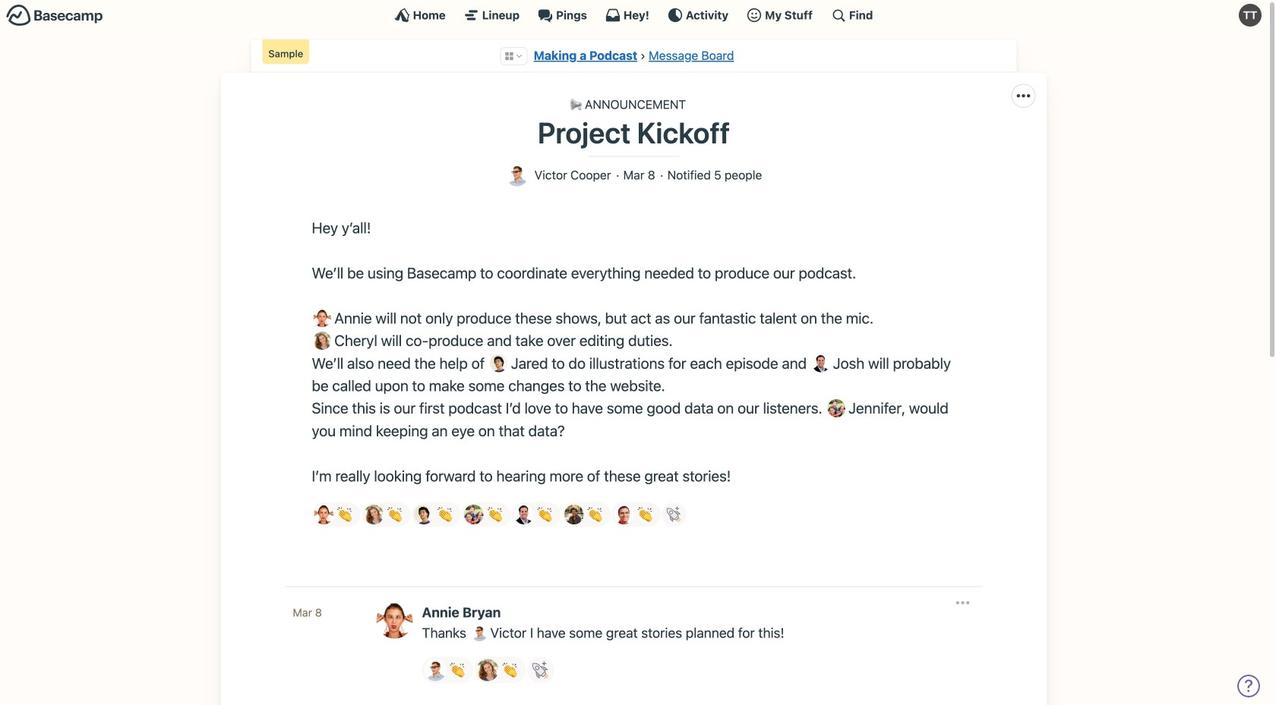 Task type: locate. For each thing, give the bounding box(es) containing it.
1 horizontal spatial jared davis image
[[490, 355, 508, 373]]

josh fiske image
[[812, 355, 830, 373], [514, 505, 534, 525]]

jared d. boosted the message with '👏' element
[[412, 503, 461, 527]]

0 horizontal spatial cheryl walters image
[[313, 332, 331, 350]]

1 horizontal spatial victor cooper image
[[471, 626, 488, 642]]

1 vertical spatial cheryl walters image
[[364, 505, 384, 525]]

1 vertical spatial victor cooper image
[[424, 660, 446, 682]]

jared davis image
[[490, 355, 508, 373], [414, 505, 434, 525]]

annie bryan image
[[314, 505, 334, 525], [377, 603, 413, 639]]

0 vertical spatial jennifer young image
[[828, 400, 846, 418]]

1 horizontal spatial mar 8 element
[[624, 169, 655, 182]]

cheryl walters image down annie bryan image
[[313, 332, 331, 350]]

0 vertical spatial josh fiske image
[[812, 355, 830, 373]]

cheryl w. boosted the comment with '👏' element
[[475, 658, 526, 684]]

cheryl w. boosted the message with '👏' element
[[362, 503, 411, 527]]

1 vertical spatial jared davis image
[[414, 505, 434, 525]]

0 vertical spatial mar 8 element
[[624, 169, 655, 182]]

0 horizontal spatial mar 8 element
[[293, 607, 322, 620]]

1 vertical spatial jennifer young image
[[464, 505, 484, 525]]

cheryl walters image
[[477, 660, 499, 682]]

victor cooper image
[[471, 626, 488, 642], [424, 660, 446, 682]]

0 horizontal spatial josh fiske image
[[514, 505, 534, 525]]

0 horizontal spatial jennifer young image
[[464, 505, 484, 525]]

switch accounts image
[[6, 4, 103, 27]]

0 horizontal spatial jared davis image
[[414, 505, 434, 525]]

jennifer young image
[[828, 400, 846, 418], [464, 505, 484, 525]]

0 vertical spatial annie bryan image
[[314, 505, 334, 525]]

0 horizontal spatial victor cooper image
[[424, 660, 446, 682]]

josh f. boosted the message with '👏' element
[[512, 503, 561, 527]]

1 vertical spatial josh fiske image
[[514, 505, 534, 525]]

jennifer y. boosted the message with '👏' element
[[462, 503, 511, 527]]

1 vertical spatial annie bryan image
[[377, 603, 413, 639]]

0 horizontal spatial annie bryan image
[[314, 505, 334, 525]]

mar 8 element
[[624, 169, 655, 182], [293, 607, 322, 620]]

victor cooper image left cheryl walters icon
[[424, 660, 446, 682]]

1 horizontal spatial cheryl walters image
[[364, 505, 384, 525]]

cheryl walters image right annie b. boosted the message with '👏' 'element'
[[364, 505, 384, 525]]

terry turtle image
[[1239, 4, 1262, 27]]

annie bryan image
[[313, 310, 331, 328]]

1 vertical spatial mar 8 element
[[293, 607, 322, 620]]

victor cooper image up cheryl walters icon
[[471, 626, 488, 642]]

cheryl walters image
[[313, 332, 331, 350], [364, 505, 384, 525]]



Task type: vqa. For each thing, say whether or not it's contained in the screenshot.
the left cheryl walters 'image'
yes



Task type: describe. For each thing, give the bounding box(es) containing it.
0 vertical spatial cheryl walters image
[[313, 332, 331, 350]]

breadcrumb element
[[251, 40, 1017, 72]]

nicole katz image
[[564, 505, 584, 525]]

0 vertical spatial victor cooper image
[[471, 626, 488, 642]]

victor c. boosted the comment with '👏' element
[[422, 658, 474, 684]]

annie bryan image inside annie b. boosted the message with '👏' 'element'
[[314, 505, 334, 525]]

1 horizontal spatial josh fiske image
[[812, 355, 830, 373]]

steve marsh image
[[614, 505, 634, 525]]

annie b. boosted the message with '👏' element
[[312, 503, 361, 527]]

0 vertical spatial jared davis image
[[490, 355, 508, 373]]

1 horizontal spatial jennifer young image
[[828, 400, 846, 418]]

victor cooper image
[[506, 164, 529, 187]]

1 horizontal spatial annie bryan image
[[377, 603, 413, 639]]

josh fiske image inside josh f. boosted the message with '👏' element
[[514, 505, 534, 525]]

nicole k. boosted the message with '👏' element
[[562, 503, 611, 527]]

steve m. boosted the message with '👏' element
[[612, 503, 661, 527]]

jennifer young image inside 'jennifer y. boosted the message with '👏'' element
[[464, 505, 484, 525]]

keyboard shortcut: ⌘ + / image
[[831, 8, 846, 23]]

main element
[[0, 0, 1268, 30]]

victor cooper image inside victor c. boosted the comment with '👏' element
[[424, 660, 446, 682]]

jared davis image inside jared d. boosted the message with '👏' element
[[414, 505, 434, 525]]

cheryl walters image inside cheryl w. boosted the message with '👏' element
[[364, 505, 384, 525]]



